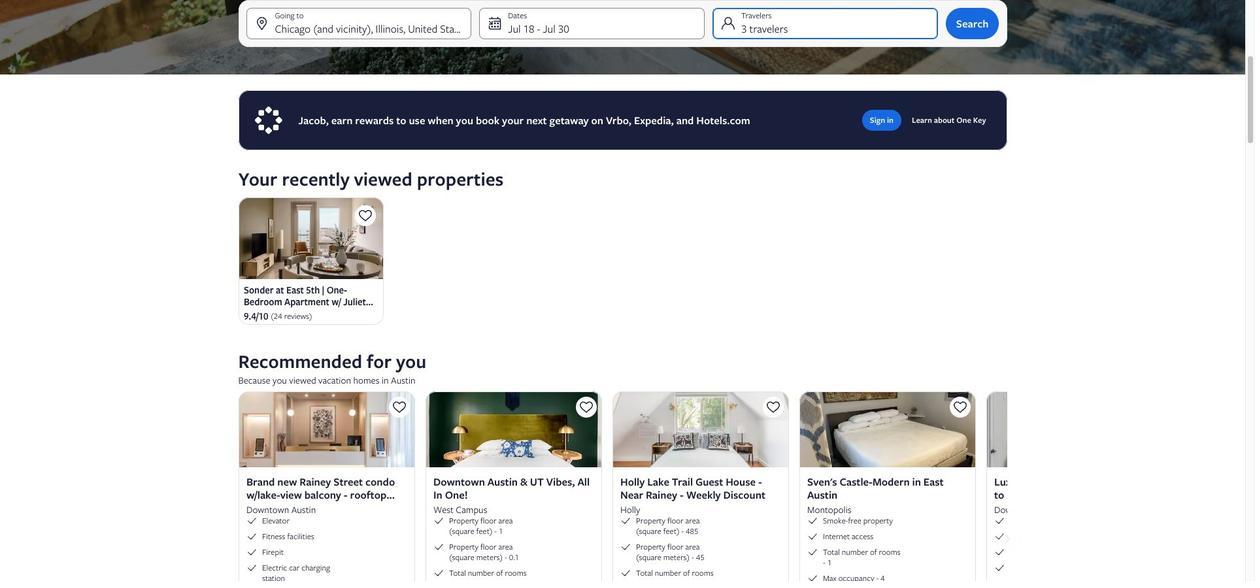 Task type: vqa. For each thing, say whether or not it's contained in the screenshot.
OF
no



Task type: describe. For each thing, give the bounding box(es) containing it.
Save Brand new Rainey Street condo w/lake-view balcony - rooftop pool & gym, dogs OK to a trip checkbox
[[389, 397, 410, 418]]

Save Holly Lake Trail Guest House - Near Rainey - Weekly Discount to a trip checkbox
[[763, 397, 784, 418]]

wizard region
[[0, 0, 1245, 75]]

Save Downtown Austin & UT Vibes, All In One! to a trip checkbox
[[576, 397, 597, 418]]

lobby image
[[238, 392, 415, 467]]

room image for save downtown austin & ut vibes, all in one! to a trip checkbox
[[425, 392, 602, 467]]



Task type: locate. For each thing, give the bounding box(es) containing it.
room image for save holly lake trail guest house - near rainey - weekly discount to a trip option
[[612, 392, 789, 467]]

room image for save sven's castle-modern in east austin to a trip option
[[799, 392, 976, 467]]

xsmall image
[[246, 516, 257, 526], [433, 516, 444, 526], [620, 516, 631, 526], [807, 516, 818, 526], [994, 516, 1005, 526], [246, 531, 257, 542], [994, 531, 1005, 542], [807, 547, 818, 558], [994, 563, 1005, 573], [620, 568, 631, 578], [807, 573, 818, 581]]

2 room image from the left
[[612, 392, 789, 467]]

3 room image from the left
[[799, 392, 976, 467]]

room image
[[425, 392, 602, 467], [612, 392, 789, 467], [799, 392, 976, 467], [986, 392, 1163, 467]]

Save Sven's Castle-Modern in East Austin to a trip checkbox
[[950, 397, 971, 418]]

dining image
[[238, 197, 384, 279]]

show next card image
[[999, 531, 1015, 547]]

4 room image from the left
[[986, 392, 1163, 467]]

1 room image from the left
[[425, 392, 602, 467]]

Save Sonder at East 5th | One-Bedroom Apartment w/ Juliet Balcony to a trip checkbox
[[355, 205, 376, 226]]

xsmall image
[[807, 531, 818, 542], [433, 542, 444, 552], [620, 542, 631, 552], [246, 547, 257, 558], [994, 547, 1005, 558], [246, 563, 257, 573], [433, 568, 444, 578]]



